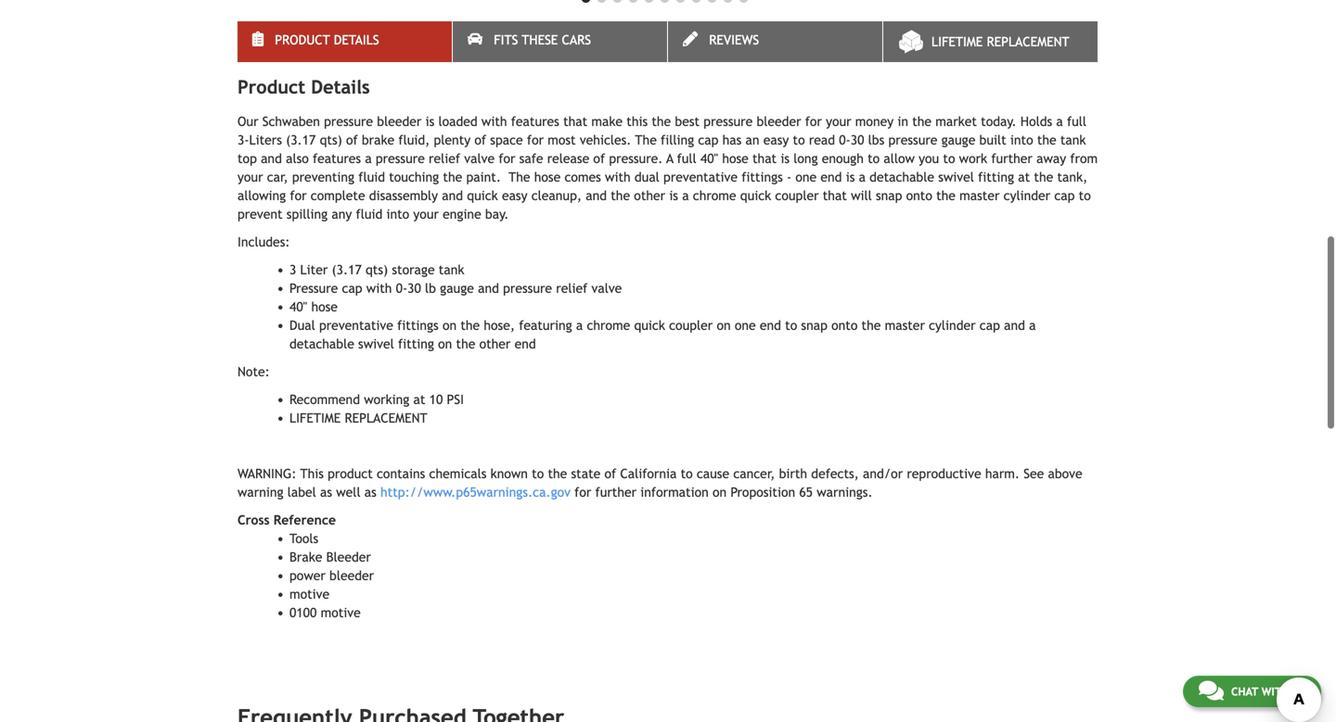Task type: vqa. For each thing, say whether or not it's contained in the screenshot.
free ship ping on orders $49+ *exclusions apply
no



Task type: describe. For each thing, give the bounding box(es) containing it.
built
[[980, 133, 1007, 148]]

detachable inside our schwaben pressure bleeder is loaded with features that make this the best pressure bleeder for your money in the market today. holds a full 3-liters (3.17 qts) of brake fluid, plenty of space for most vehicles. the filling cap has an easy to read 0-30 lbs pressure gauge built into the tank top and also features a pressure relief valve for safe release of pressure. a full 40" hose that is long enough to allow you to work further away from your car, preventing fluid touching the paint.  the hose comes with dual preventative fittings - one end is a detachable swivel fitting at the tank, allowing for complete disassembly and quick easy cleanup, and the other is a chrome quick coupler that will snap onto the master cylinder cap to prevent spilling any fluid into your engine bay.
[[870, 170, 935, 185]]

work
[[959, 151, 988, 166]]

state
[[571, 467, 601, 482]]

in
[[898, 114, 909, 129]]

2 horizontal spatial quick
[[740, 189, 771, 203]]

fittings inside our schwaben pressure bleeder is loaded with features that make this the best pressure bleeder for your money in the market today. holds a full 3-liters (3.17 qts) of brake fluid, plenty of space for most vehicles. the filling cap has an easy to read 0-30 lbs pressure gauge built into the tank top and also features a pressure relief valve for safe release of pressure. a full 40" hose that is long enough to allow you to work further away from your car, preventing fluid touching the paint.  the hose comes with dual preventative fittings - one end is a detachable swivel fitting at the tank, allowing for complete disassembly and quick easy cleanup, and the other is a chrome quick coupler that will snap onto the master cylinder cap to prevent spilling any fluid into your engine bay.
[[742, 170, 783, 185]]

2 as from the left
[[365, 486, 377, 500]]

hose inside includes: 3 liter (3.17 qts) storage tank pressure cap with 0-30 lb gauge and pressure relief valve 40" hose dual preventative fittings on the hose, featuring a chrome quick coupler on one end to snap onto the master cylinder cap and a detachable swivel fitting on the other end
[[311, 300, 338, 315]]

also
[[286, 151, 309, 166]]

0- inside includes: 3 liter (3.17 qts) storage tank pressure cap with 0-30 lb gauge and pressure relief valve 40" hose dual preventative fittings on the hose, featuring a chrome quick coupler on one end to snap onto the master cylinder cap and a detachable swivel fitting on the other end
[[396, 281, 408, 296]]

has
[[723, 133, 742, 148]]

3
[[290, 263, 296, 278]]

warning
[[238, 486, 284, 500]]

the inside warning: this product contains chemicals known to the state of california to cause cancer, birth defects, and/or reproductive harm. see above warning label as well as
[[548, 467, 567, 482]]

lb
[[425, 281, 436, 296]]

1 vertical spatial is
[[781, 151, 790, 166]]

well
[[336, 486, 361, 500]]

away
[[1037, 151, 1066, 166]]

market
[[936, 114, 977, 129]]

fitting inside our schwaben pressure bleeder is loaded with features that make this the best pressure bleeder for your money in the market today. holds a full 3-liters (3.17 qts) of brake fluid, plenty of space for most vehicles. the filling cap has an easy to read 0-30 lbs pressure gauge built into the tank top and also features a pressure relief valve for safe release of pressure. a full 40" hose that is long enough to allow you to work further away from your car, preventing fluid touching the paint.  the hose comes with dual preventative fittings - one end is a detachable swivel fitting at the tank, allowing for complete disassembly and quick easy cleanup, and the other is a chrome quick coupler that will snap onto the master cylinder cap to prevent spilling any fluid into your engine bay.
[[978, 170, 1014, 185]]

1 vertical spatial fluid
[[356, 207, 383, 222]]

0 vertical spatial product details
[[275, 33, 379, 47]]

lifetime replacement link
[[883, 22, 1098, 62]]

chat
[[1231, 686, 1259, 699]]

reviews link
[[668, 22, 883, 62]]

pressure up touching
[[376, 151, 425, 166]]

money
[[855, 114, 894, 129]]

us
[[1293, 686, 1306, 699]]

these
[[522, 33, 558, 47]]

0 horizontal spatial quick
[[467, 189, 498, 203]]

10
[[429, 393, 443, 408]]

a inside includes: 3 liter (3.17 qts) storage tank pressure cap with 0-30 lb gauge and pressure relief valve 40" hose dual preventative fittings on the hose, featuring a chrome quick coupler on one end to snap onto the master cylinder cap and a detachable swivel fitting on the other end
[[1029, 318, 1036, 333]]

2 vertical spatial that
[[823, 189, 847, 203]]

0 vertical spatial easy
[[764, 133, 789, 148]]

allowing
[[238, 189, 286, 203]]

holds
[[1021, 114, 1053, 129]]

dual
[[290, 318, 315, 333]]

label
[[287, 486, 316, 500]]

fits these cars
[[494, 33, 591, 47]]

qts) inside our schwaben pressure bleeder is loaded with features that make this the best pressure bleeder for your money in the market today. holds a full 3-liters (3.17 qts) of brake fluid, plenty of space for most vehicles. the filling cap has an easy to read 0-30 lbs pressure gauge built into the tank top and also features a pressure relief valve for safe release of pressure. a full 40" hose that is long enough to allow you to work further away from your car, preventing fluid touching the paint.  the hose comes with dual preventative fittings - one end is a detachable swivel fitting at the tank, allowing for complete disassembly and quick easy cleanup, and the other is a chrome quick coupler that will snap onto the master cylinder cap to prevent spilling any fluid into your engine bay.
[[320, 133, 342, 148]]

cleanup,
[[532, 189, 582, 203]]

is a chrome
[[669, 189, 736, 203]]

see
[[1024, 467, 1044, 482]]

to right known
[[532, 467, 544, 482]]

includes:
[[238, 235, 290, 250]]

http://www.p65warnings.ca.gov link
[[381, 486, 571, 500]]

for up read on the top of the page
[[805, 114, 822, 129]]

0 vertical spatial fluid
[[358, 170, 385, 185]]

pressure up brake
[[324, 114, 373, 129]]

our schwaben pressure bleeder is loaded with features that make this the best pressure bleeder for your money in the market today. holds a full 3-liters (3.17 qts) of brake fluid, plenty of space for most vehicles. the filling cap has an easy to read 0-30 lbs pressure gauge built into the tank top and also features a pressure relief valve for safe release of pressure. a full 40" hose that is long enough to allow you to work further away from your car, preventing fluid touching the paint.  the hose comes with dual preventative fittings - one end is a detachable swivel fitting at the tank, allowing for complete disassembly and quick easy cleanup, and the other is a chrome quick coupler that will snap onto the master cylinder cap to prevent spilling any fluid into your engine bay.
[[238, 114, 1098, 222]]

tank,
[[1057, 170, 1088, 185]]

to right you
[[943, 151, 955, 166]]

this
[[300, 467, 324, 482]]

quick inside includes: 3 liter (3.17 qts) storage tank pressure cap with 0-30 lb gauge and pressure relief valve 40" hose dual preventative fittings on the hose, featuring a chrome quick coupler on one end to snap onto the master cylinder cap and a detachable swivel fitting on the other end
[[634, 318, 665, 333]]

valve inside includes: 3 liter (3.17 qts) storage tank pressure cap with 0-30 lb gauge and pressure relief valve 40" hose dual preventative fittings on the hose, featuring a chrome quick coupler on one end to snap onto the master cylinder cap and a detachable swivel fitting on the other end
[[592, 281, 622, 296]]

1 vertical spatial product
[[238, 76, 306, 98]]

recommend
[[290, 393, 360, 408]]

proposition
[[731, 486, 795, 500]]

hose,
[[484, 318, 515, 333]]

product details link
[[238, 22, 452, 62]]

today.
[[981, 114, 1017, 129]]

0100
[[290, 606, 317, 621]]

the up 'away'
[[1037, 133, 1057, 148]]

tools
[[290, 532, 319, 547]]

read
[[809, 133, 835, 148]]

other inside includes: 3 liter (3.17 qts) storage tank pressure cap with 0-30 lb gauge and pressure relief valve 40" hose dual preventative fittings on the hose, featuring a chrome quick coupler on one end to snap onto the master cylinder cap and a detachable swivel fitting on the other end
[[479, 337, 511, 352]]

on left the hose,
[[443, 318, 457, 333]]

a
[[667, 151, 674, 166]]

for down 'space'
[[499, 151, 515, 166]]

0 vertical spatial your
[[826, 114, 852, 129]]

30
[[408, 281, 421, 296]]

working
[[364, 393, 410, 408]]

cars
[[562, 33, 591, 47]]

known
[[491, 467, 528, 482]]

california
[[620, 467, 677, 482]]

disassembly and
[[369, 189, 463, 203]]

chat with us link
[[1183, 677, 1322, 708]]

0 horizontal spatial is
[[426, 114, 435, 129]]

of left 'space'
[[475, 133, 486, 148]]

and/or
[[863, 467, 903, 482]]

http://www.p65warnings.ca.gov for further information on proposition 65 warnings.
[[381, 486, 873, 500]]

warnings.
[[817, 486, 873, 500]]

allow
[[884, 151, 915, 166]]

swivel inside our schwaben pressure bleeder is loaded with features that make this the best pressure bleeder for your money in the market today. holds a full 3-liters (3.17 qts) of brake fluid, plenty of space for most vehicles. the filling cap has an easy to read 0-30 lbs pressure gauge built into the tank top and also features a pressure relief valve for safe release of pressure. a full 40" hose that is long enough to allow you to work further away from your car, preventing fluid touching the paint.  the hose comes with dual preventative fittings - one end is a detachable swivel fitting at the tank, allowing for complete disassembly and quick easy cleanup, and the other is a chrome quick coupler that will snap onto the master cylinder cap to prevent spilling any fluid into your engine bay.
[[938, 170, 974, 185]]

with down pressure.
[[605, 170, 631, 185]]

1 vertical spatial details
[[311, 76, 370, 98]]

preventative inside includes: 3 liter (3.17 qts) storage tank pressure cap with 0-30 lb gauge and pressure relief valve 40" hose dual preventative fittings on the hose, featuring a chrome quick coupler on one end to snap onto the master cylinder cap and a detachable swivel fitting on the other end
[[319, 318, 393, 333]]

liter
[[300, 263, 328, 278]]

harm.
[[985, 467, 1020, 482]]

0 horizontal spatial the
[[509, 170, 530, 185]]

psi
[[447, 393, 464, 408]]

1 vertical spatial features
[[313, 151, 361, 166]]

coupler inside our schwaben pressure bleeder is loaded with features that make this the best pressure bleeder for your money in the market today. holds a full 3-liters (3.17 qts) of brake fluid, plenty of space for most vehicles. the filling cap has an easy to read 0-30 lbs pressure gauge built into the tank top and also features a pressure relief valve for safe release of pressure. a full 40" hose that is long enough to allow you to work further away from your car, preventing fluid touching the paint.  the hose comes with dual preventative fittings - one end is a detachable swivel fitting at the tank, allowing for complete disassembly and quick easy cleanup, and the other is a chrome quick coupler that will snap onto the master cylinder cap to prevent spilling any fluid into your engine bay.
[[775, 189, 819, 203]]

0 horizontal spatial end
[[515, 337, 536, 352]]

with inside includes: 3 liter (3.17 qts) storage tank pressure cap with 0-30 lb gauge and pressure relief valve 40" hose dual preventative fittings on the hose, featuring a chrome quick coupler on one end to snap onto the master cylinder cap and a detachable swivel fitting on the other end
[[366, 281, 392, 296]]

liters
[[249, 133, 282, 148]]

our
[[238, 114, 258, 129]]

master inside our schwaben pressure bleeder is loaded with features that make this the best pressure bleeder for your money in the market today. holds a full 3-liters (3.17 qts) of brake fluid, plenty of space for most vehicles. the filling cap has an easy to read 0-30 lbs pressure gauge built into the tank top and also features a pressure relief valve for safe release of pressure. a full 40" hose that is long enough to allow you to work further away from your car, preventing fluid touching the paint.  the hose comes with dual preventative fittings - one end is a detachable swivel fitting at the tank, allowing for complete disassembly and quick easy cleanup, and the other is a chrome quick coupler that will snap onto the master cylinder cap to prevent spilling any fluid into your engine bay.
[[960, 189, 1000, 203]]

cross reference tools brake bleeder power bleeder motive 0100 motive
[[238, 513, 374, 621]]

end inside our schwaben pressure bleeder is loaded with features that make this the best pressure bleeder for your money in the market today. holds a full 3-liters (3.17 qts) of brake fluid, plenty of space for most vehicles. the filling cap has an easy to read 0-30 lbs pressure gauge built into the tank top and also features a pressure relief valve for safe release of pressure. a full 40" hose that is long enough to allow you to work further away from your car, preventing fluid touching the paint.  the hose comes with dual preventative fittings - one end is a detachable swivel fitting at the tank, allowing for complete disassembly and quick easy cleanup, and the other is a chrome quick coupler that will snap onto the master cylinder cap to prevent spilling any fluid into your engine bay.
[[821, 170, 842, 185]]

0 horizontal spatial further
[[595, 486, 637, 500]]

0 vertical spatial full
[[1067, 114, 1087, 129]]

1 horizontal spatial bleeder
[[377, 114, 422, 129]]

lifetime replacement
[[932, 34, 1070, 49]]

0 vertical spatial details
[[334, 33, 379, 47]]

long
[[794, 151, 818, 166]]

spilling
[[287, 207, 328, 222]]

http://www.p65warnings.ca.gov
[[381, 486, 571, 500]]

includes: 3 liter (3.17 qts) storage tank pressure cap with 0-30 lb gauge and pressure relief valve 40" hose dual preventative fittings on the hose, featuring a chrome quick coupler on one end to snap onto the master cylinder cap and a detachable swivel fitting on the other end
[[238, 235, 1036, 352]]

the right this
[[652, 114, 671, 129]]

coupler inside includes: 3 liter (3.17 qts) storage tank pressure cap with 0-30 lb gauge and pressure relief valve 40" hose dual preventative fittings on the hose, featuring a chrome quick coupler on one end to snap onto the master cylinder cap and a detachable swivel fitting on the other end
[[669, 318, 713, 333]]

on left snap
[[717, 318, 731, 333]]

featuring
[[519, 318, 572, 333]]

will snap
[[851, 189, 902, 203]]

chemicals
[[429, 467, 487, 482]]

the down you
[[936, 189, 956, 203]]

filling
[[661, 133, 694, 148]]

65
[[799, 486, 813, 500]]

0 vertical spatial motive
[[290, 588, 330, 602]]

cylinder inside our schwaben pressure bleeder is loaded with features that make this the best pressure bleeder for your money in the market today. holds a full 3-liters (3.17 qts) of brake fluid, plenty of space for most vehicles. the filling cap has an easy to read 0-30 lbs pressure gauge built into the tank top and also features a pressure relief valve for safe release of pressure. a full 40" hose that is long enough to allow you to work further away from your car, preventing fluid touching the paint.  the hose comes with dual preventative fittings - one end is a detachable swivel fitting at the tank, allowing for complete disassembly and quick easy cleanup, and the other is a chrome quick coupler that will snap onto the master cylinder cap to prevent spilling any fluid into your engine bay.
[[1004, 189, 1051, 203]]

recommend working at 10 psi lifetime replacement
[[290, 393, 464, 426]]

1 vertical spatial that
[[753, 151, 777, 166]]

1 vertical spatial into
[[387, 207, 409, 222]]

(3.17 inside includes: 3 liter (3.17 qts) storage tank pressure cap with 0-30 lb gauge and pressure relief valve 40" hose dual preventative fittings on the hose, featuring a chrome quick coupler on one end to snap onto the master cylinder cap and a detachable swivel fitting on the other end
[[332, 263, 362, 278]]

complete
[[311, 189, 365, 203]]

plenty
[[434, 133, 471, 148]]

pressure
[[290, 281, 338, 296]]

from
[[1070, 151, 1098, 166]]

other inside our schwaben pressure bleeder is loaded with features that make this the best pressure bleeder for your money in the market today. holds a full 3-liters (3.17 qts) of brake fluid, plenty of space for most vehicles. the filling cap has an easy to read 0-30 lbs pressure gauge built into the tank top and also features a pressure relief valve for safe release of pressure. a full 40" hose that is long enough to allow you to work further away from your car, preventing fluid touching the paint.  the hose comes with dual preventative fittings - one end is a detachable swivel fitting at the tank, allowing for complete disassembly and quick easy cleanup, and the other is a chrome quick coupler that will snap onto the master cylinder cap to prevent spilling any fluid into your engine bay.
[[634, 189, 665, 203]]

one inside includes: 3 liter (3.17 qts) storage tank pressure cap with 0-30 lb gauge and pressure relief valve 40" hose dual preventative fittings on the hose, featuring a chrome quick coupler on one end to snap onto the master cylinder cap and a detachable swivel fitting on the other end
[[735, 318, 756, 333]]

2 horizontal spatial bleeder
[[757, 114, 801, 129]]

gauge inside our schwaben pressure bleeder is loaded with features that make this the best pressure bleeder for your money in the market today. holds a full 3-liters (3.17 qts) of brake fluid, plenty of space for most vehicles. the filling cap has an easy to read 0-30 lbs pressure gauge built into the tank top and also features a pressure relief valve for safe release of pressure. a full 40" hose that is long enough to allow you to work further away from your car, preventing fluid touching the paint.  the hose comes with dual preventative fittings - one end is a detachable swivel fitting at the tank, allowing for complete disassembly and quick easy cleanup, and the other is a chrome quick coupler that will snap onto the master cylinder cap to prevent spilling any fluid into your engine bay.
[[942, 133, 976, 148]]

on up 10
[[438, 337, 452, 352]]

1 vertical spatial motive
[[321, 606, 361, 621]]

at inside "recommend working at 10 psi lifetime replacement"
[[413, 393, 425, 408]]

engine
[[443, 207, 481, 222]]

pressure up has
[[704, 114, 753, 129]]

of down vehicles.
[[593, 151, 605, 166]]

0 vertical spatial hose
[[722, 151, 749, 166]]

2 vertical spatial is
[[846, 170, 855, 185]]

for down the state
[[575, 486, 591, 500]]

warning: this product contains chemicals known to the state of california to cause cancer, birth defects, and/or reproductive harm. see above warning label as well as
[[238, 467, 1083, 500]]

brake
[[290, 550, 322, 565]]

bay.
[[485, 207, 509, 222]]

reviews
[[709, 33, 759, 47]]

1 horizontal spatial into
[[1011, 133, 1033, 148]]

above
[[1048, 467, 1083, 482]]

lifetime
[[932, 34, 983, 49]]



Task type: locate. For each thing, give the bounding box(es) containing it.
0 vertical spatial (3.17
[[286, 133, 316, 148]]

0 horizontal spatial 40"
[[290, 300, 307, 315]]

onto down you
[[906, 189, 933, 203]]

pressure inside includes: 3 liter (3.17 qts) storage tank pressure cap with 0-30 lb gauge and pressure relief valve 40" hose dual preventative fittings on the hose, featuring a chrome quick coupler on one end to snap onto the master cylinder cap and a detachable swivel fitting on the other end
[[503, 281, 552, 296]]

pressure up the featuring
[[503, 281, 552, 296]]

tank up from at the top right of the page
[[1061, 133, 1086, 148]]

one inside our schwaben pressure bleeder is loaded with features that make this the best pressure bleeder for your money in the market today. holds a full 3-liters (3.17 qts) of brake fluid, plenty of space for most vehicles. the filling cap has an easy to read 0-30 lbs pressure gauge built into the tank top and also features a pressure relief valve for safe release of pressure. a full 40" hose that is long enough to allow you to work further away from your car, preventing fluid touching the paint.  the hose comes with dual preventative fittings - one end is a detachable swivel fitting at the tank, allowing for complete disassembly and quick easy cleanup, and the other is a chrome quick coupler that will snap onto the master cylinder cap to prevent spilling any fluid into your engine bay.
[[796, 170, 817, 185]]

1 vertical spatial preventative
[[319, 318, 393, 333]]

fluid right any
[[356, 207, 383, 222]]

1 vertical spatial qts)
[[366, 263, 388, 278]]

fittings inside includes: 3 liter (3.17 qts) storage tank pressure cap with 0-30 lb gauge and pressure relief valve 40" hose dual preventative fittings on the hose, featuring a chrome quick coupler on one end to snap onto the master cylinder cap and a detachable swivel fitting on the other end
[[397, 318, 439, 333]]

0 vertical spatial qts)
[[320, 133, 342, 148]]

0 horizontal spatial relief
[[429, 151, 460, 166]]

1 horizontal spatial cylinder
[[1004, 189, 1051, 203]]

with left 30 at the top of page
[[366, 281, 392, 296]]

coupler down -
[[775, 189, 819, 203]]

preventative right dual
[[319, 318, 393, 333]]

2 horizontal spatial hose
[[722, 151, 749, 166]]

cylinder
[[1004, 189, 1051, 203], [929, 318, 976, 333]]

further down the state
[[595, 486, 637, 500]]

2 vertical spatial end
[[515, 337, 536, 352]]

quick right a chrome
[[634, 318, 665, 333]]

loaded
[[438, 114, 478, 129]]

valve inside our schwaben pressure bleeder is loaded with features that make this the best pressure bleeder for your money in the market today. holds a full 3-liters (3.17 qts) of brake fluid, plenty of space for most vehicles. the filling cap has an easy to read 0-30 lbs pressure gauge built into the tank top and also features a pressure relief valve for safe release of pressure. a full 40" hose that is long enough to allow you to work further away from your car, preventing fluid touching the paint.  the hose comes with dual preventative fittings - one end is a detachable swivel fitting at the tank, allowing for complete disassembly and quick easy cleanup, and the other is a chrome quick coupler that will snap onto the master cylinder cap to prevent spilling any fluid into your engine bay.
[[464, 151, 495, 166]]

preventative
[[664, 170, 738, 185], [319, 318, 393, 333]]

qts) inside includes: 3 liter (3.17 qts) storage tank pressure cap with 0-30 lb gauge and pressure relief valve 40" hose dual preventative fittings on the hose, featuring a chrome quick coupler on one end to snap onto the master cylinder cap and a detachable swivel fitting on the other end
[[366, 263, 388, 278]]

into down holds
[[1011, 133, 1033, 148]]

bleeder up the an
[[757, 114, 801, 129]]

swivel inside includes: 3 liter (3.17 qts) storage tank pressure cap with 0-30 lb gauge and pressure relief valve 40" hose dual preventative fittings on the hose, featuring a chrome quick coupler on one end to snap onto the master cylinder cap and a detachable swivel fitting on the other end
[[358, 337, 394, 352]]

a chrome
[[576, 318, 630, 333]]

onto
[[906, 189, 933, 203], [832, 318, 858, 333]]

power
[[290, 569, 326, 584]]

top
[[238, 151, 257, 166]]

1 horizontal spatial easy
[[764, 133, 789, 148]]

space
[[490, 133, 523, 148]]

for up safe
[[527, 133, 544, 148]]

1 horizontal spatial valve
[[592, 281, 622, 296]]

your up read on the top of the page
[[826, 114, 852, 129]]

motive
[[290, 588, 330, 602], [321, 606, 361, 621]]

end left snap
[[760, 318, 781, 333]]

to
[[793, 133, 805, 148], [868, 151, 880, 166], [943, 151, 955, 166], [1079, 189, 1091, 203], [785, 318, 797, 333], [532, 467, 544, 482], [681, 467, 693, 482]]

schwaben
[[262, 114, 320, 129]]

most
[[548, 133, 576, 148]]

at inside our schwaben pressure bleeder is loaded with features that make this the best pressure bleeder for your money in the market today. holds a full 3-liters (3.17 qts) of brake fluid, plenty of space for most vehicles. the filling cap has an easy to read 0-30 lbs pressure gauge built into the tank top and also features a pressure relief valve for safe release of pressure. a full 40" hose that is long enough to allow you to work further away from your car, preventing fluid touching the paint.  the hose comes with dual preventative fittings - one end is a detachable swivel fitting at the tank, allowing for complete disassembly and quick easy cleanup, and the other is a chrome quick coupler that will snap onto the master cylinder cap to prevent spilling any fluid into your engine bay.
[[1018, 170, 1030, 185]]

the right snap
[[862, 318, 881, 333]]

0 horizontal spatial swivel
[[358, 337, 394, 352]]

(3.17 right the liter
[[332, 263, 362, 278]]

0 vertical spatial end
[[821, 170, 842, 185]]

1 vertical spatial product details
[[238, 76, 370, 98]]

cancer,
[[733, 467, 775, 482]]

relief down plenty on the top left of page
[[429, 151, 460, 166]]

reproductive
[[907, 467, 981, 482]]

1 vertical spatial fitting
[[398, 337, 434, 352]]

2 horizontal spatial is
[[846, 170, 855, 185]]

1 horizontal spatial features
[[511, 114, 559, 129]]

0 vertical spatial swivel
[[938, 170, 974, 185]]

to up information
[[681, 467, 693, 482]]

1 vertical spatial easy
[[502, 189, 528, 203]]

product
[[275, 33, 330, 47], [238, 76, 306, 98]]

fits these cars link
[[453, 22, 667, 62]]

is
[[426, 114, 435, 129], [781, 151, 790, 166], [846, 170, 855, 185]]

0 vertical spatial master
[[960, 189, 1000, 203]]

0 horizontal spatial master
[[885, 318, 925, 333]]

0 vertical spatial at
[[1018, 170, 1030, 185]]

fitting down work
[[978, 170, 1014, 185]]

with up 'space'
[[482, 114, 507, 129]]

1 horizontal spatial full
[[1067, 114, 1087, 129]]

features up the preventing
[[313, 151, 361, 166]]

0- inside our schwaben pressure bleeder is loaded with features that make this the best pressure bleeder for your money in the market today. holds a full 3-liters (3.17 qts) of brake fluid, plenty of space for most vehicles. the filling cap has an easy to read 0-30 lbs pressure gauge built into the tank top and also features a pressure relief valve for safe release of pressure. a full 40" hose that is long enough to allow you to work further away from your car, preventing fluid touching the paint.  the hose comes with dual preventative fittings - one end is a detachable swivel fitting at the tank, allowing for complete disassembly and quick easy cleanup, and the other is a chrome quick coupler that will snap onto the master cylinder cap to prevent spilling any fluid into your engine bay.
[[839, 133, 851, 148]]

0 vertical spatial preventative
[[664, 170, 738, 185]]

0-
[[839, 133, 851, 148], [396, 281, 408, 296]]

0 vertical spatial valve
[[464, 151, 495, 166]]

on down cause
[[713, 486, 727, 500]]

1 vertical spatial swivel
[[358, 337, 394, 352]]

1 horizontal spatial fittings
[[742, 170, 783, 185]]

0 vertical spatial relief
[[429, 151, 460, 166]]

to down "tank,"
[[1079, 189, 1091, 203]]

0 horizontal spatial fitting
[[398, 337, 434, 352]]

1 horizontal spatial 0-
[[839, 133, 851, 148]]

(3.17 up "also"
[[286, 133, 316, 148]]

master inside includes: 3 liter (3.17 qts) storage tank pressure cap with 0-30 lb gauge and pressure relief valve 40" hose dual preventative fittings on the hose, featuring a chrome quick coupler on one end to snap onto the master cylinder cap and a detachable swivel fitting on the other end
[[885, 318, 925, 333]]

easy up bay.
[[502, 189, 528, 203]]

2 vertical spatial hose
[[311, 300, 338, 315]]

enough
[[822, 151, 864, 166]]

cause
[[697, 467, 730, 482]]

hose down has
[[722, 151, 749, 166]]

relief up the featuring
[[556, 281, 588, 296]]

release
[[547, 151, 590, 166]]

0 vertical spatial the
[[635, 133, 657, 148]]

comments image
[[1199, 680, 1224, 703]]

hose
[[722, 151, 749, 166], [534, 170, 561, 185], [311, 300, 338, 315]]

into down disassembly and
[[387, 207, 409, 222]]

bleeder down bleeder
[[329, 569, 374, 584]]

gauge
[[942, 133, 976, 148], [440, 281, 474, 296]]

this
[[627, 114, 648, 129]]

further
[[991, 151, 1033, 166], [595, 486, 637, 500]]

dual
[[635, 170, 660, 185]]

the down safe
[[509, 170, 530, 185]]

relief inside our schwaben pressure bleeder is loaded with features that make this the best pressure bleeder for your money in the market today. holds a full 3-liters (3.17 qts) of brake fluid, plenty of space for most vehicles. the filling cap has an easy to read 0-30 lbs pressure gauge built into the tank top and also features a pressure relief valve for safe release of pressure. a full 40" hose that is long enough to allow you to work further away from your car, preventing fluid touching the paint.  the hose comes with dual preventative fittings - one end is a detachable swivel fitting at the tank, allowing for complete disassembly and quick easy cleanup, and the other is a chrome quick coupler that will snap onto the master cylinder cap to prevent spilling any fluid into your engine bay.
[[429, 151, 460, 166]]

0 horizontal spatial one
[[735, 318, 756, 333]]

information
[[641, 486, 709, 500]]

touching
[[389, 170, 439, 185]]

tank inside our schwaben pressure bleeder is loaded with features that make this the best pressure bleeder for your money in the market today. holds a full 3-liters (3.17 qts) of brake fluid, plenty of space for most vehicles. the filling cap has an easy to read 0-30 lbs pressure gauge built into the tank top and also features a pressure relief valve for safe release of pressure. a full 40" hose that is long enough to allow you to work further away from your car, preventing fluid touching the paint.  the hose comes with dual preventative fittings - one end is a detachable swivel fitting at the tank, allowing for complete disassembly and quick easy cleanup, and the other is a chrome quick coupler that will snap onto the master cylinder cap to prevent spilling any fluid into your engine bay.
[[1061, 133, 1086, 148]]

1 vertical spatial master
[[885, 318, 925, 333]]

0 vertical spatial other
[[634, 189, 665, 203]]

0 horizontal spatial preventative
[[319, 318, 393, 333]]

0 vertical spatial coupler
[[775, 189, 819, 203]]

0 vertical spatial onto
[[906, 189, 933, 203]]

0 horizontal spatial into
[[387, 207, 409, 222]]

that up the most
[[563, 114, 588, 129]]

full right a
[[677, 151, 697, 166]]

swivel down work
[[938, 170, 974, 185]]

tank right storage
[[439, 263, 464, 278]]

onto inside our schwaben pressure bleeder is loaded with features that make this the best pressure bleeder for your money in the market today. holds a full 3-liters (3.17 qts) of brake fluid, plenty of space for most vehicles. the filling cap has an easy to read 0-30 lbs pressure gauge built into the tank top and also features a pressure relief valve for safe release of pressure. a full 40" hose that is long enough to allow you to work further away from your car, preventing fluid touching the paint.  the hose comes with dual preventative fittings - one end is a detachable swivel fitting at the tank, allowing for complete disassembly and quick easy cleanup, and the other is a chrome quick coupler that will snap onto the master cylinder cap to prevent spilling any fluid into your engine bay.
[[906, 189, 933, 203]]

0 horizontal spatial features
[[313, 151, 361, 166]]

fits
[[494, 33, 518, 47]]

qts) left storage
[[366, 263, 388, 278]]

40" inside includes: 3 liter (3.17 qts) storage tank pressure cap with 0-30 lb gauge and pressure relief valve 40" hose dual preventative fittings on the hose, featuring a chrome quick coupler on one end to snap onto the master cylinder cap and a detachable swivel fitting on the other end
[[290, 300, 307, 315]]

features
[[511, 114, 559, 129], [313, 151, 361, 166]]

quick
[[467, 189, 498, 203], [740, 189, 771, 203], [634, 318, 665, 333]]

0 vertical spatial one
[[796, 170, 817, 185]]

the right in
[[912, 114, 932, 129]]

the down pressure.
[[611, 189, 630, 203]]

1 vertical spatial one
[[735, 318, 756, 333]]

master down work
[[960, 189, 1000, 203]]

details
[[334, 33, 379, 47], [311, 76, 370, 98]]

swivel
[[938, 170, 974, 185], [358, 337, 394, 352]]

defects,
[[811, 467, 859, 482]]

1 vertical spatial fittings
[[397, 318, 439, 333]]

0 vertical spatial is
[[426, 114, 435, 129]]

1 horizontal spatial tank
[[1061, 133, 1086, 148]]

0 horizontal spatial that
[[563, 114, 588, 129]]

and
[[261, 151, 282, 166], [586, 189, 607, 203], [478, 281, 499, 296], [1004, 318, 1025, 333]]

0 horizontal spatial coupler
[[669, 318, 713, 333]]

swivel up 'working'
[[358, 337, 394, 352]]

0 vertical spatial gauge
[[942, 133, 976, 148]]

0 horizontal spatial cylinder
[[929, 318, 976, 333]]

1 horizontal spatial relief
[[556, 281, 588, 296]]

fitting inside includes: 3 liter (3.17 qts) storage tank pressure cap with 0-30 lb gauge and pressure relief valve 40" hose dual preventative fittings on the hose, featuring a chrome quick coupler on one end to snap onto the master cylinder cap and a detachable swivel fitting on the other end
[[398, 337, 434, 352]]

bleeder
[[377, 114, 422, 129], [757, 114, 801, 129], [329, 569, 374, 584]]

0 vertical spatial features
[[511, 114, 559, 129]]

is down "enough"
[[846, 170, 855, 185]]

snap
[[801, 318, 828, 333]]

tank inside includes: 3 liter (3.17 qts) storage tank pressure cap with 0-30 lb gauge and pressure relief valve 40" hose dual preventative fittings on the hose, featuring a chrome quick coupler on one end to snap onto the master cylinder cap and a detachable swivel fitting on the other end
[[439, 263, 464, 278]]

0 vertical spatial product
[[275, 33, 330, 47]]

1 vertical spatial 0-
[[396, 281, 408, 296]]

0- down storage
[[396, 281, 408, 296]]

40" inside our schwaben pressure bleeder is loaded with features that make this the best pressure bleeder for your money in the market today. holds a full 3-liters (3.17 qts) of brake fluid, plenty of space for most vehicles. the filling cap has an easy to read 0-30 lbs pressure gauge built into the tank top and also features a pressure relief valve for safe release of pressure. a full 40" hose that is long enough to allow you to work further away from your car, preventing fluid touching the paint.  the hose comes with dual preventative fittings - one end is a detachable swivel fitting at the tank, allowing for complete disassembly and quick easy cleanup, and the other is a chrome quick coupler that will snap onto the master cylinder cap to prevent spilling any fluid into your engine bay.
[[701, 151, 718, 166]]

product details
[[275, 33, 379, 47], [238, 76, 370, 98]]

1 vertical spatial valve
[[592, 281, 622, 296]]

chat with us
[[1231, 686, 1306, 699]]

qts) up the preventing
[[320, 133, 342, 148]]

the left the state
[[548, 467, 567, 482]]

1 horizontal spatial as
[[365, 486, 377, 500]]

that down the an
[[753, 151, 777, 166]]

replacement
[[987, 34, 1070, 49]]

preventative inside our schwaben pressure bleeder is loaded with features that make this the best pressure bleeder for your money in the market today. holds a full 3-liters (3.17 qts) of brake fluid, plenty of space for most vehicles. the filling cap has an easy to read 0-30 lbs pressure gauge built into the tank top and also features a pressure relief valve for safe release of pressure. a full 40" hose that is long enough to allow you to work further away from your car, preventing fluid touching the paint.  the hose comes with dual preventative fittings - one end is a detachable swivel fitting at the tank, allowing for complete disassembly and quick easy cleanup, and the other is a chrome quick coupler that will snap onto the master cylinder cap to prevent spilling any fluid into your engine bay.
[[664, 170, 738, 185]]

relief inside includes: 3 liter (3.17 qts) storage tank pressure cap with 0-30 lb gauge and pressure relief valve 40" hose dual preventative fittings on the hose, featuring a chrome quick coupler on one end to snap onto the master cylinder cap and a detachable swivel fitting on the other end
[[556, 281, 588, 296]]

0 horizontal spatial tank
[[439, 263, 464, 278]]

gauge inside includes: 3 liter (3.17 qts) storage tank pressure cap with 0-30 lb gauge and pressure relief valve 40" hose dual preventative fittings on the hose, featuring a chrome quick coupler on one end to snap onto the master cylinder cap and a detachable swivel fitting on the other end
[[440, 281, 474, 296]]

to down '30 lbs'
[[868, 151, 880, 166]]

at left "tank,"
[[1018, 170, 1030, 185]]

your down disassembly and
[[413, 207, 439, 222]]

0 horizontal spatial onto
[[832, 318, 858, 333]]

brake
[[362, 133, 395, 148]]

make
[[592, 114, 623, 129]]

1 horizontal spatial your
[[413, 207, 439, 222]]

your down top
[[238, 170, 263, 185]]

fittings down 30 at the top of page
[[397, 318, 439, 333]]

1 horizontal spatial other
[[634, 189, 665, 203]]

to inside includes: 3 liter (3.17 qts) storage tank pressure cap with 0-30 lb gauge and pressure relief valve 40" hose dual preventative fittings on the hose, featuring a chrome quick coupler on one end to snap onto the master cylinder cap and a detachable swivel fitting on the other end
[[785, 318, 797, 333]]

you
[[919, 151, 939, 166]]

the up "psi"
[[456, 337, 475, 352]]

vehicles.
[[580, 133, 631, 148]]

cross
[[238, 513, 270, 528]]

quick right is a chrome
[[740, 189, 771, 203]]

one left snap
[[735, 318, 756, 333]]

0 horizontal spatial detachable
[[290, 337, 354, 352]]

hose up cleanup,
[[534, 170, 561, 185]]

1 horizontal spatial that
[[753, 151, 777, 166]]

0 horizontal spatial full
[[677, 151, 697, 166]]

valve
[[464, 151, 495, 166], [592, 281, 622, 296]]

your
[[826, 114, 852, 129], [238, 170, 263, 185], [413, 207, 439, 222]]

0- up "enough"
[[839, 133, 851, 148]]

0 horizontal spatial qts)
[[320, 133, 342, 148]]

the
[[635, 133, 657, 148], [509, 170, 530, 185]]

comes
[[565, 170, 601, 185]]

0 horizontal spatial gauge
[[440, 281, 474, 296]]

1 horizontal spatial is
[[781, 151, 790, 166]]

of left brake
[[346, 133, 358, 148]]

easy right the an
[[764, 133, 789, 148]]

is up the fluid,
[[426, 114, 435, 129]]

to up long
[[793, 133, 805, 148]]

1 vertical spatial end
[[760, 318, 781, 333]]

hose down "pressure"
[[311, 300, 338, 315]]

qts)
[[320, 133, 342, 148], [366, 263, 388, 278]]

master
[[960, 189, 1000, 203], [885, 318, 925, 333]]

quick up bay.
[[467, 189, 498, 203]]

1 horizontal spatial hose
[[534, 170, 561, 185]]

cylinder inside includes: 3 liter (3.17 qts) storage tank pressure cap with 0-30 lb gauge and pressure relief valve 40" hose dual preventative fittings on the hose, featuring a chrome quick coupler on one end to snap onto the master cylinder cap and a detachable swivel fitting on the other end
[[929, 318, 976, 333]]

3-
[[238, 133, 249, 148]]

the down this
[[635, 133, 657, 148]]

2 vertical spatial your
[[413, 207, 439, 222]]

preventative up is a chrome
[[664, 170, 738, 185]]

0 horizontal spatial hose
[[311, 300, 338, 315]]

1 horizontal spatial the
[[635, 133, 657, 148]]

valve down 'space'
[[464, 151, 495, 166]]

motive down power
[[290, 588, 330, 602]]

further inside our schwaben pressure bleeder is loaded with features that make this the best pressure bleeder for your money in the market today. holds a full 3-liters (3.17 qts) of brake fluid, plenty of space for most vehicles. the filling cap has an easy to read 0-30 lbs pressure gauge built into the tank top and also features a pressure relief valve for safe release of pressure. a full 40" hose that is long enough to allow you to work further away from your car, preventing fluid touching the paint.  the hose comes with dual preventative fittings - one end is a detachable swivel fitting at the tank, allowing for complete disassembly and quick easy cleanup, and the other is a chrome quick coupler that will snap onto the master cylinder cap to prevent spilling any fluid into your engine bay.
[[991, 151, 1033, 166]]

at
[[1018, 170, 1030, 185], [413, 393, 425, 408]]

-
[[787, 170, 792, 185]]

valve up a chrome
[[592, 281, 622, 296]]

preventing
[[292, 170, 355, 185]]

0 vertical spatial cylinder
[[1004, 189, 1051, 203]]

pressure down in
[[889, 133, 938, 148]]

detachable down allow
[[870, 170, 935, 185]]

for up spilling
[[290, 189, 307, 203]]

1 vertical spatial hose
[[534, 170, 561, 185]]

one
[[796, 170, 817, 185], [735, 318, 756, 333]]

further down built
[[991, 151, 1033, 166]]

storage
[[392, 263, 435, 278]]

fittings
[[742, 170, 783, 185], [397, 318, 439, 333]]

that
[[563, 114, 588, 129], [753, 151, 777, 166], [823, 189, 847, 203]]

safe
[[519, 151, 543, 166]]

replacement
[[345, 411, 428, 426]]

1 horizontal spatial (3.17
[[332, 263, 362, 278]]

0 horizontal spatial bleeder
[[329, 569, 374, 584]]

is up -
[[781, 151, 790, 166]]

1 vertical spatial gauge
[[440, 281, 474, 296]]

40" up is a chrome
[[701, 151, 718, 166]]

on
[[443, 318, 457, 333], [717, 318, 731, 333], [438, 337, 452, 352], [713, 486, 727, 500]]

bleeder inside cross reference tools brake bleeder power bleeder motive 0100 motive
[[329, 569, 374, 584]]

bleeder up the fluid,
[[377, 114, 422, 129]]

for
[[805, 114, 822, 129], [527, 133, 544, 148], [499, 151, 515, 166], [290, 189, 307, 203], [575, 486, 591, 500]]

the down 'away'
[[1034, 170, 1054, 185]]

coupler right a chrome
[[669, 318, 713, 333]]

2 horizontal spatial end
[[821, 170, 842, 185]]

onto inside includes: 3 liter (3.17 qts) storage tank pressure cap with 0-30 lb gauge and pressure relief valve 40" hose dual preventative fittings on the hose, featuring a chrome quick coupler on one end to snap onto the master cylinder cap and a detachable swivel fitting on the other end
[[832, 318, 858, 333]]

fluid
[[358, 170, 385, 185], [356, 207, 383, 222]]

fluid,
[[398, 133, 430, 148]]

1 horizontal spatial at
[[1018, 170, 1030, 185]]

other down the hose,
[[479, 337, 511, 352]]

master right snap
[[885, 318, 925, 333]]

1 vertical spatial relief
[[556, 281, 588, 296]]

detachable down dual
[[290, 337, 354, 352]]

detachable inside includes: 3 liter (3.17 qts) storage tank pressure cap with 0-30 lb gauge and pressure relief valve 40" hose dual preventative fittings on the hose, featuring a chrome quick coupler on one end to snap onto the master cylinder cap and a detachable swivel fitting on the other end
[[290, 337, 354, 352]]

1 vertical spatial (3.17
[[332, 263, 362, 278]]

0 horizontal spatial your
[[238, 170, 263, 185]]

(3.17 inside our schwaben pressure bleeder is loaded with features that make this the best pressure bleeder for your money in the market today. holds a full 3-liters (3.17 qts) of brake fluid, plenty of space for most vehicles. the filling cap has an easy to read 0-30 lbs pressure gauge built into the tank top and also features a pressure relief valve for safe release of pressure. a full 40" hose that is long enough to allow you to work further away from your car, preventing fluid touching the paint.  the hose comes with dual preventative fittings - one end is a detachable swivel fitting at the tank, allowing for complete disassembly and quick easy cleanup, and the other is a chrome quick coupler that will snap onto the master cylinder cap to prevent spilling any fluid into your engine bay.
[[286, 133, 316, 148]]

1 as from the left
[[320, 486, 332, 500]]

fittings left -
[[742, 170, 783, 185]]

1 horizontal spatial end
[[760, 318, 781, 333]]

1 horizontal spatial preventative
[[664, 170, 738, 185]]

the down plenty on the top left of page
[[443, 170, 462, 185]]

other down "dual"
[[634, 189, 665, 203]]

fluid down brake
[[358, 170, 385, 185]]

1 vertical spatial full
[[677, 151, 697, 166]]

40" up dual
[[290, 300, 307, 315]]

1 horizontal spatial swivel
[[938, 170, 974, 185]]

with left us at bottom right
[[1262, 686, 1289, 699]]

the left the hose,
[[461, 318, 480, 333]]

as right well
[[365, 486, 377, 500]]

pressure.
[[609, 151, 663, 166]]

0 horizontal spatial valve
[[464, 151, 495, 166]]

1 vertical spatial coupler
[[669, 318, 713, 333]]

0 horizontal spatial at
[[413, 393, 425, 408]]

to left snap
[[785, 318, 797, 333]]

of inside warning: this product contains chemicals known to the state of california to cause cancer, birth defects, and/or reproductive harm. see above warning label as well as
[[605, 467, 616, 482]]

gauge down market
[[942, 133, 976, 148]]



